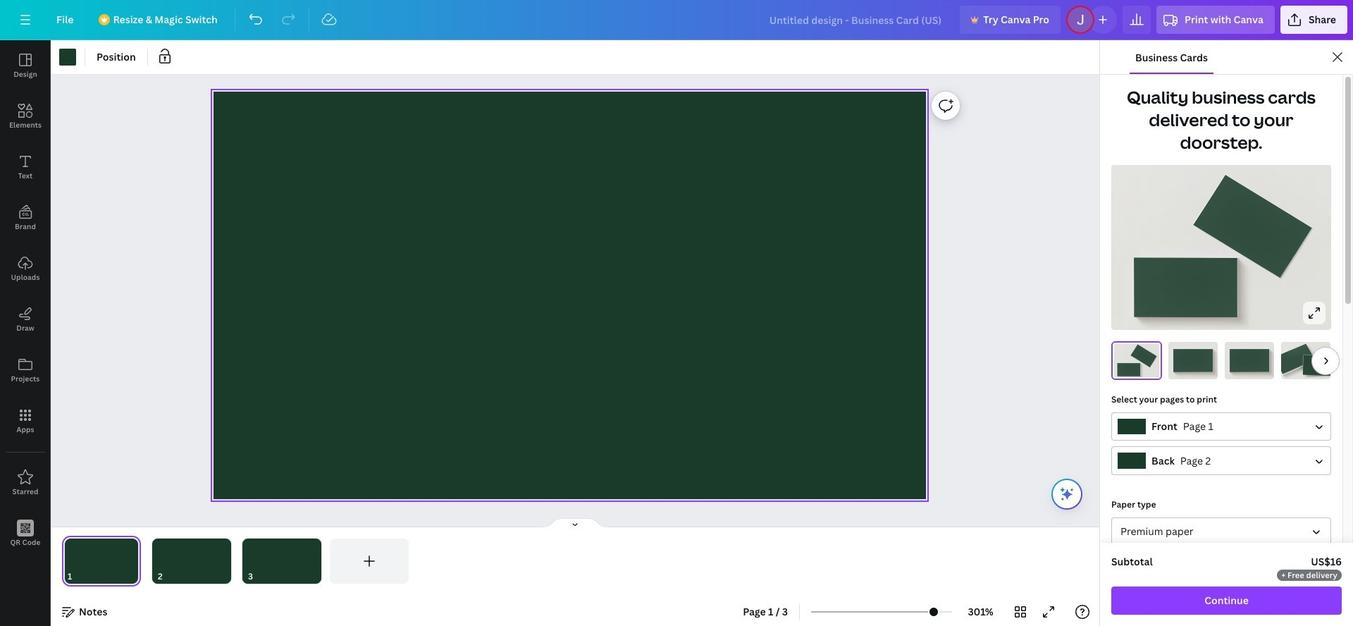 Task type: describe. For each thing, give the bounding box(es) containing it.
#1a3b29 image
[[59, 49, 76, 66]]

main menu bar
[[0, 0, 1354, 40]]

side panel tab list
[[0, 40, 51, 559]]

canva assistant image
[[1059, 486, 1076, 503]]

hide pages image
[[541, 518, 609, 529]]



Task type: vqa. For each thing, say whether or not it's contained in the screenshot.
#1A3B29 image
yes



Task type: locate. For each thing, give the bounding box(es) containing it.
Page title text field
[[78, 570, 84, 584]]

Design title text field
[[758, 6, 955, 34]]

Zoom button
[[958, 601, 1004, 623]]

page 1 image
[[62, 539, 141, 584]]



